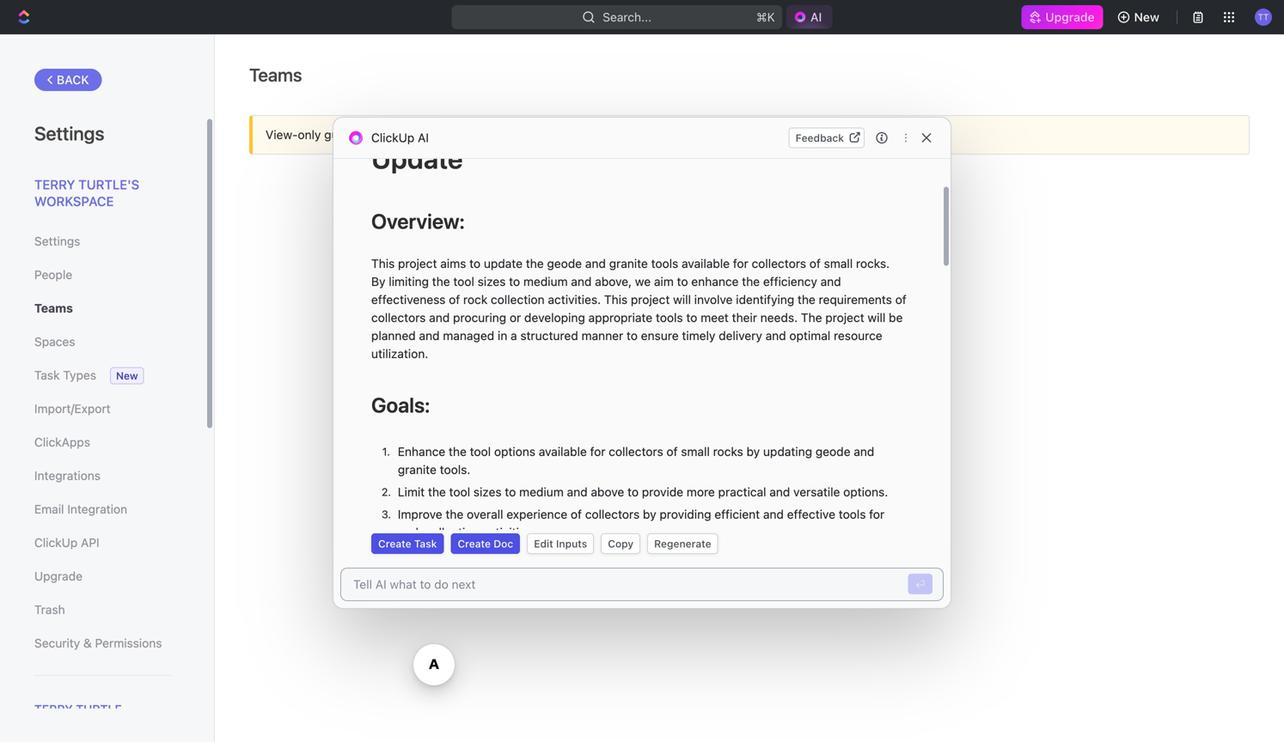 Task type: locate. For each thing, give the bounding box(es) containing it.
and left above,
[[571, 275, 592, 289]]

1 vertical spatial available
[[539, 445, 587, 459]]

0 vertical spatial clickup
[[371, 131, 415, 145]]

small inside enhance the tool options available for collectors of small rocks by updating geode and granite tools. limit the tool sizes to medium and above to provide more practical and versatile options. improve the overall experience of collectors by providing efficient and effective tools for rock collection activities.
[[681, 445, 710, 459]]

project down we
[[631, 293, 670, 307]]

geode
[[573, 101, 656, 134]]

0 vertical spatial collection
[[491, 293, 545, 307]]

involve
[[695, 293, 733, 307]]

2 vertical spatial teams
[[34, 301, 73, 316]]

0 vertical spatial new
[[1135, 10, 1160, 24]]

terry inside terry turtle's workspace
[[34, 177, 75, 192]]

collection inside enhance the tool options available for collectors of small rocks by updating geode and granite tools. limit the tool sizes to medium and above to provide more practical and versatile options. improve the overall experience of collectors by providing efficient and effective tools for rock collection activities.
[[425, 526, 479, 540]]

to left paid
[[679, 128, 690, 142]]

turtle
[[76, 703, 122, 717]]

terry turtle's workspace
[[34, 177, 139, 209]]

clickup for clickup ai
[[371, 131, 415, 145]]

0 horizontal spatial will
[[504, 128, 522, 142]]

task left types
[[34, 368, 60, 383]]

update
[[484, 257, 523, 271]]

update
[[371, 142, 463, 175]]

this up by
[[371, 257, 395, 271]]

their
[[732, 311, 757, 325]]

tools
[[812, 101, 877, 134]]

2 vertical spatial for
[[870, 508, 885, 522]]

0 horizontal spatial clickup
[[34, 536, 78, 550]]

sizes inside enhance the tool options available for collectors of small rocks by updating geode and granite tools. limit the tool sizes to medium and above to provide more practical and versatile options. improve the overall experience of collectors by providing efficient and effective tools for rock collection activities.
[[474, 485, 502, 500]]

the
[[526, 257, 544, 271], [432, 275, 450, 289], [742, 275, 760, 289], [798, 293, 816, 307], [449, 445, 467, 459], [428, 485, 446, 500], [446, 508, 464, 522]]

activities.
[[548, 293, 601, 307], [483, 526, 536, 540]]

0 vertical spatial granite
[[609, 257, 648, 271]]

are
[[391, 128, 409, 142]]

for up above at left
[[590, 445, 606, 459]]

create task
[[378, 538, 437, 550]]

1 vertical spatial terry
[[34, 703, 73, 717]]

1 horizontal spatial available
[[682, 257, 730, 271]]

0 horizontal spatial available
[[539, 445, 587, 459]]

and inside project charter: geode and granite tools update
[[662, 101, 709, 134]]

0 horizontal spatial activities.
[[483, 526, 536, 540]]

1 vertical spatial task
[[414, 538, 437, 550]]

1 vertical spatial be
[[889, 311, 903, 325]]

tools up ensure
[[656, 311, 683, 325]]

new button
[[1111, 3, 1170, 31]]

settings element
[[0, 34, 215, 743]]

0 horizontal spatial create
[[378, 538, 412, 550]]

and up above,
[[585, 257, 606, 271]]

1 horizontal spatial teams
[[249, 64, 302, 86]]

clickup left ai
[[371, 131, 415, 145]]

granite up we
[[609, 257, 648, 271]]

tool up "tools."
[[470, 445, 491, 459]]

to right aim
[[677, 275, 688, 289]]

0 vertical spatial will
[[504, 128, 522, 142]]

timely
[[682, 329, 716, 343]]

the down aims
[[432, 275, 450, 289]]

1 horizontal spatial clickup
[[371, 131, 415, 145]]

0 horizontal spatial geode
[[547, 257, 582, 271]]

and up options. on the bottom
[[854, 445, 875, 459]]

and down the team in the bottom right of the page
[[770, 485, 790, 500]]

1 vertical spatial small
[[681, 445, 710, 459]]

email
[[34, 503, 64, 517]]

1 horizontal spatial rock
[[463, 293, 488, 307]]

utilization.
[[371, 347, 428, 361]]

improve
[[398, 508, 443, 522]]

be down requirements
[[889, 311, 903, 325]]

activities. up developing
[[548, 293, 601, 307]]

upgrade left new button
[[1046, 10, 1095, 24]]

2 vertical spatial tools
[[839, 508, 866, 522]]

1 terry from the top
[[34, 177, 75, 192]]

1 vertical spatial project
[[631, 293, 670, 307]]

and up utilization.
[[419, 329, 440, 343]]

sizes down update
[[478, 275, 506, 289]]

2 create from the left
[[458, 538, 491, 550]]

the up "tools."
[[449, 445, 467, 459]]

1 vertical spatial teams
[[465, 128, 501, 142]]

1 vertical spatial sizes
[[474, 485, 502, 500]]

upgrade
[[1046, 10, 1095, 24], [34, 570, 83, 584]]

by right rocks
[[747, 445, 760, 459]]

will left automatically
[[504, 128, 522, 142]]

the up identifying
[[742, 275, 760, 289]]

to right aims
[[470, 257, 481, 271]]

0 horizontal spatial by
[[643, 508, 657, 522]]

0 vertical spatial geode
[[547, 257, 582, 271]]

granite inside 'this project aims to update the geode and granite tools available for collectors of small rocks. by limiting the tool sizes to medium and above, we aim to enhance the efficiency and effectiveness of rock collection activities. this project will involve identifying the requirements of collectors and procuring or developing appropriate tools to meet their needs. the project will be planned and managed in a structured manner to ensure timely delivery and optimal resource utilization.'
[[609, 257, 648, 271]]

copy button
[[601, 534, 641, 555]]

2 horizontal spatial project
[[826, 311, 865, 325]]

rocks.
[[856, 257, 890, 271]]

medium up experience
[[519, 485, 564, 500]]

small left rocks.
[[824, 257, 853, 271]]

project charter: geode and granite tools update
[[371, 101, 883, 175]]

more right learn at the right of page
[[799, 128, 827, 142]]

clickup inside settings element
[[34, 536, 78, 550]]

clickup for clickup api
[[34, 536, 78, 550]]

back
[[57, 73, 89, 87]]

1 vertical spatial settings
[[34, 234, 80, 248]]

2 vertical spatial tool
[[449, 485, 470, 500]]

collection down improve
[[425, 526, 479, 540]]

terry
[[34, 177, 75, 192], [34, 703, 73, 717]]

1 horizontal spatial create
[[458, 538, 491, 550]]

be left converted
[[602, 128, 616, 142]]

1 create from the left
[[378, 538, 412, 550]]

1 horizontal spatial be
[[889, 311, 903, 325]]

0 horizontal spatial more
[[687, 485, 715, 500]]

granite
[[715, 101, 806, 134]]

1 vertical spatial clickup
[[34, 536, 78, 550]]

and up managed
[[429, 311, 450, 325]]

this
[[371, 257, 395, 271], [604, 293, 628, 307]]

1 vertical spatial for
[[590, 445, 606, 459]]

0 horizontal spatial project
[[398, 257, 437, 271]]

teams
[[249, 64, 302, 86], [465, 128, 501, 142], [34, 301, 73, 316]]

1 horizontal spatial activities.
[[548, 293, 601, 307]]

1 vertical spatial upgrade link
[[34, 562, 171, 592]]

project down requirements
[[826, 311, 865, 325]]

will up resource
[[868, 311, 886, 325]]

2 settings from the top
[[34, 234, 80, 248]]

1 vertical spatial geode
[[816, 445, 851, 459]]

and left above at left
[[567, 485, 588, 500]]

the left overall
[[446, 508, 464, 522]]

upgrade down clickup api
[[34, 570, 83, 584]]

0 vertical spatial sizes
[[478, 275, 506, 289]]

upgrade link left new button
[[1022, 5, 1104, 29]]

back link
[[34, 69, 102, 91]]

the
[[801, 311, 822, 325]]

small left +
[[681, 445, 710, 459]]

teams right added
[[465, 128, 501, 142]]

sizes up overall
[[474, 485, 502, 500]]

practical
[[719, 485, 767, 500]]

0 horizontal spatial teams
[[34, 301, 73, 316]]

security & permissions link
[[34, 629, 171, 659]]

activities. down overall
[[483, 526, 536, 540]]

automatically
[[525, 128, 599, 142]]

terry up workspace at the left top of the page
[[34, 177, 75, 192]]

activities. inside enhance the tool options available for collectors of small rocks by updating geode and granite tools. limit the tool sizes to medium and above to provide more practical and versatile options. improve the overall experience of collectors by providing efficient and effective tools for rock collection activities.
[[483, 526, 536, 540]]

to right added
[[450, 128, 462, 142]]

geode
[[547, 257, 582, 271], [816, 445, 851, 459]]

managed
[[443, 329, 495, 343]]

0 vertical spatial task
[[34, 368, 60, 383]]

project
[[398, 257, 437, 271], [631, 293, 670, 307], [826, 311, 865, 325]]

and right efficient
[[763, 508, 784, 522]]

geode up developing
[[547, 257, 582, 271]]

clickup left api
[[34, 536, 78, 550]]

limiting
[[389, 275, 429, 289]]

rock up procuring
[[463, 293, 488, 307]]

tool
[[454, 275, 475, 289], [470, 445, 491, 459], [449, 485, 470, 500]]

for
[[733, 257, 749, 271], [590, 445, 606, 459], [870, 508, 885, 522]]

delivery
[[719, 329, 763, 343]]

import/export link
[[34, 395, 171, 424]]

0 vertical spatial be
[[602, 128, 616, 142]]

resource
[[834, 329, 883, 343]]

tool down "tools."
[[449, 485, 470, 500]]

create down improve
[[378, 538, 412, 550]]

create left "doc"
[[458, 538, 491, 550]]

for down options. on the bottom
[[870, 508, 885, 522]]

available up enhance on the right of the page
[[682, 257, 730, 271]]

added
[[412, 128, 447, 142]]

rock down improve
[[398, 526, 422, 540]]

feedback button
[[789, 128, 865, 148]]

0 horizontal spatial rock
[[398, 526, 422, 540]]

0 vertical spatial upgrade link
[[1022, 5, 1104, 29]]

rock
[[463, 293, 488, 307], [398, 526, 422, 540]]

1 horizontal spatial small
[[824, 257, 853, 271]]

efficiency
[[763, 275, 818, 289]]

0 vertical spatial this
[[371, 257, 395, 271]]

tools
[[651, 257, 679, 271], [656, 311, 683, 325], [839, 508, 866, 522]]

0 horizontal spatial task
[[34, 368, 60, 383]]

0 vertical spatial medium
[[524, 275, 568, 289]]

regenerate button
[[648, 534, 719, 555]]

and
[[662, 101, 709, 134], [585, 257, 606, 271], [571, 275, 592, 289], [821, 275, 842, 289], [429, 311, 450, 325], [419, 329, 440, 343], [766, 329, 787, 343], [854, 445, 875, 459], [567, 485, 588, 500], [770, 485, 790, 500], [763, 508, 784, 522]]

+ new team
[[713, 456, 787, 471]]

create doc button
[[451, 534, 520, 555]]

1 vertical spatial upgrade
[[34, 570, 83, 584]]

tool down aims
[[454, 275, 475, 289]]

collection up or
[[491, 293, 545, 307]]

providing
[[660, 508, 712, 522]]

permissions
[[95, 637, 162, 651]]

upgrade link up trash 'link'
[[34, 562, 171, 592]]

settings down back link
[[34, 122, 104, 144]]

of up procuring
[[449, 293, 460, 307]]

1 horizontal spatial upgrade link
[[1022, 5, 1104, 29]]

upgrade link
[[1022, 5, 1104, 29], [34, 562, 171, 592]]

clickup api link
[[34, 529, 171, 558]]

by
[[747, 445, 760, 459], [643, 508, 657, 522]]

and left guests.
[[662, 101, 709, 134]]

granite
[[609, 257, 648, 271], [398, 463, 437, 477]]

0 vertical spatial settings
[[34, 122, 104, 144]]

1 horizontal spatial collection
[[491, 293, 545, 307]]

optimal
[[790, 329, 831, 343]]

2 horizontal spatial new
[[1135, 10, 1160, 24]]

geode up versatile
[[816, 445, 851, 459]]

0 vertical spatial more
[[799, 128, 827, 142]]

available
[[682, 257, 730, 271], [539, 445, 587, 459]]

geode inside 'this project aims to update the geode and granite tools available for collectors of small rocks. by limiting the tool sizes to medium and above, we aim to enhance the efficiency and effectiveness of rock collection activities. this project will involve identifying the requirements of collectors and procuring or developing appropriate tools to meet their needs. the project will be planned and managed in a structured manner to ensure timely delivery and optimal resource utilization.'
[[547, 257, 582, 271]]

task down improve
[[414, 538, 437, 550]]

limit
[[398, 485, 425, 500]]

1 vertical spatial this
[[604, 293, 628, 307]]

to
[[450, 128, 462, 142], [679, 128, 690, 142], [470, 257, 481, 271], [509, 275, 520, 289], [677, 275, 688, 289], [687, 311, 698, 325], [627, 329, 638, 343], [505, 485, 516, 500], [628, 485, 639, 500]]

updating
[[764, 445, 813, 459]]

upgrade inside settings element
[[34, 570, 83, 584]]

0 vertical spatial for
[[733, 257, 749, 271]]

trash link
[[34, 596, 171, 625]]

0 vertical spatial tool
[[454, 275, 475, 289]]

search...
[[603, 10, 652, 24]]

terry for terry turtle
[[34, 703, 73, 717]]

for up enhance on the right of the page
[[733, 257, 749, 271]]

this down above,
[[604, 293, 628, 307]]

⏎
[[915, 579, 926, 591]]

to down 'appropriate'
[[627, 329, 638, 343]]

tools down options. on the bottom
[[839, 508, 866, 522]]

teams inside settings element
[[34, 301, 73, 316]]

geode inside enhance the tool options available for collectors of small rocks by updating geode and granite tools. limit the tool sizes to medium and above to provide more practical and versatile options. improve the overall experience of collectors by providing efficient and effective tools for rock collection activities.
[[816, 445, 851, 459]]

1 horizontal spatial will
[[673, 293, 691, 307]]

⌘k
[[757, 10, 776, 24]]

0 horizontal spatial upgrade
[[34, 570, 83, 584]]

medium up developing
[[524, 275, 568, 289]]

security
[[34, 637, 80, 651]]

teams up view-
[[249, 64, 302, 86]]

0 vertical spatial rock
[[463, 293, 488, 307]]

workspace
[[34, 194, 114, 209]]

tools up aim
[[651, 257, 679, 271]]

available right the options
[[539, 445, 587, 459]]

new inside settings element
[[116, 370, 138, 382]]

create for create task
[[378, 538, 412, 550]]

0 vertical spatial by
[[747, 445, 760, 459]]

tools.
[[440, 463, 471, 477]]

0 vertical spatial available
[[682, 257, 730, 271]]

2 horizontal spatial teams
[[465, 128, 501, 142]]

settings up people
[[34, 234, 80, 248]]

ai
[[418, 131, 429, 145]]

0 horizontal spatial collection
[[425, 526, 479, 540]]

settings inside settings link
[[34, 234, 80, 248]]

granite inside enhance the tool options available for collectors of small rocks by updating geode and granite tools. limit the tool sizes to medium and above to provide more practical and versatile options. improve the overall experience of collectors by providing efficient and effective tools for rock collection activities.
[[398, 463, 437, 477]]

0 horizontal spatial new
[[116, 370, 138, 382]]

project up limiting
[[398, 257, 437, 271]]

the right update
[[526, 257, 544, 271]]

1 vertical spatial activities.
[[483, 526, 536, 540]]

1 horizontal spatial task
[[414, 538, 437, 550]]

0 vertical spatial terry
[[34, 177, 75, 192]]

0 vertical spatial project
[[398, 257, 437, 271]]

2 horizontal spatial will
[[868, 311, 886, 325]]

teams down people
[[34, 301, 73, 316]]

collectors up provide
[[609, 445, 664, 459]]

will down aim
[[673, 293, 691, 307]]

available inside 'this project aims to update the geode and granite tools available for collectors of small rocks. by limiting the tool sizes to medium and above, we aim to enhance the efficiency and effectiveness of rock collection activities. this project will involve identifying the requirements of collectors and procuring or developing appropriate tools to meet their needs. the project will be planned and managed in a structured manner to ensure timely delivery and optimal resource utilization.'
[[682, 257, 730, 271]]

0 horizontal spatial granite
[[398, 463, 437, 477]]

2 terry from the top
[[34, 703, 73, 717]]

1 vertical spatial new
[[116, 370, 138, 382]]

terry left 'turtle'
[[34, 703, 73, 717]]

copy
[[608, 538, 634, 550]]

0 vertical spatial activities.
[[548, 293, 601, 307]]

options
[[494, 445, 536, 459]]

Tell AI what to do next text field
[[353, 576, 897, 594]]

1 horizontal spatial granite
[[609, 257, 648, 271]]

1 horizontal spatial geode
[[816, 445, 851, 459]]

create
[[378, 538, 412, 550], [458, 538, 491, 550]]

more up providing
[[687, 485, 715, 500]]

granite down enhance
[[398, 463, 437, 477]]

1 vertical spatial more
[[687, 485, 715, 500]]

by down provide
[[643, 508, 657, 522]]

1 horizontal spatial project
[[631, 293, 670, 307]]

0 horizontal spatial small
[[681, 445, 710, 459]]

1 vertical spatial tool
[[470, 445, 491, 459]]

0 vertical spatial small
[[824, 257, 853, 271]]

1 vertical spatial collection
[[425, 526, 479, 540]]

1 vertical spatial rock
[[398, 526, 422, 540]]

1 horizontal spatial new
[[724, 456, 751, 471]]

and down the needs.
[[766, 329, 787, 343]]



Task type: vqa. For each thing, say whether or not it's contained in the screenshot.
the topmost Task
yes



Task type: describe. For each thing, give the bounding box(es) containing it.
be inside 'this project aims to update the geode and granite tools available for collectors of small rocks. by limiting the tool sizes to medium and above, we aim to enhance the efficiency and effectiveness of rock collection activities. this project will involve identifying the requirements of collectors and procuring or developing appropriate tools to meet their needs. the project will be planned and managed in a structured manner to ensure timely delivery and optimal resource utilization.'
[[889, 311, 903, 325]]

clickup api
[[34, 536, 99, 550]]

email integration
[[34, 503, 127, 517]]

above,
[[595, 275, 632, 289]]

terry turtle
[[34, 703, 122, 717]]

security & permissions
[[34, 637, 162, 651]]

&
[[83, 637, 92, 651]]

0 horizontal spatial for
[[590, 445, 606, 459]]

edit inputs button
[[527, 534, 594, 555]]

rock inside enhance the tool options available for collectors of small rocks by updating geode and granite tools. limit the tool sizes to medium and above to provide more practical and versatile options. improve the overall experience of collectors by providing efficient and effective tools for rock collection activities.
[[398, 526, 422, 540]]

create for create doc
[[458, 538, 491, 550]]

to right above at left
[[628, 485, 639, 500]]

the up the 'the'
[[798, 293, 816, 307]]

effectiveness
[[371, 293, 446, 307]]

overall
[[467, 508, 503, 522]]

1 vertical spatial by
[[643, 508, 657, 522]]

0 horizontal spatial upgrade link
[[34, 562, 171, 592]]

1 vertical spatial will
[[673, 293, 691, 307]]

enhance the tool options available for collectors of small rocks by updating geode and granite tools. limit the tool sizes to medium and above to provide more practical and versatile options. improve the overall experience of collectors by providing efficient and effective tools for rock collection activities.
[[398, 445, 888, 540]]

clickup ai
[[371, 131, 429, 145]]

clickapps link
[[34, 428, 171, 457]]

by
[[371, 275, 386, 289]]

rocks
[[713, 445, 744, 459]]

feedback
[[796, 132, 844, 144]]

more inside enhance the tool options available for collectors of small rocks by updating geode and granite tools. limit the tool sizes to medium and above to provide more practical and versatile options. improve the overall experience of collectors by providing efficient and effective tools for rock collection activities.
[[687, 485, 715, 500]]

task inside settings element
[[34, 368, 60, 383]]

tool inside 'this project aims to update the geode and granite tools available for collectors of small rocks. by limiting the tool sizes to medium and above, we aim to enhance the efficiency and effectiveness of rock collection activities. this project will involve identifying the requirements of collectors and procuring or developing appropriate tools to meet their needs. the project will be planned and managed in a structured manner to ensure timely delivery and optimal resource utilization.'
[[454, 275, 475, 289]]

0 horizontal spatial be
[[602, 128, 616, 142]]

email integration link
[[34, 495, 171, 525]]

2 vertical spatial project
[[826, 311, 865, 325]]

aims
[[440, 257, 466, 271]]

0 vertical spatial tools
[[651, 257, 679, 271]]

of right requirements
[[896, 293, 907, 307]]

structured
[[521, 329, 578, 343]]

only
[[298, 128, 321, 142]]

1 horizontal spatial by
[[747, 445, 760, 459]]

available inside enhance the tool options available for collectors of small rocks by updating geode and granite tools. limit the tool sizes to medium and above to provide more practical and versatile options. improve the overall experience of collectors by providing efficient and effective tools for rock collection activities.
[[539, 445, 587, 459]]

to up timely
[[687, 311, 698, 325]]

of up the efficiency
[[810, 257, 821, 271]]

we
[[635, 275, 651, 289]]

procuring
[[453, 311, 507, 325]]

efficient
[[715, 508, 760, 522]]

rock inside 'this project aims to update the geode and granite tools available for collectors of small rocks. by limiting the tool sizes to medium and above, we aim to enhance the efficiency and effectiveness of rock collection activities. this project will involve identifying the requirements of collectors and procuring or developing appropriate tools to meet their needs. the project will be planned and managed in a structured manner to ensure timely delivery and optimal resource utilization.'
[[463, 293, 488, 307]]

integration
[[67, 503, 127, 517]]

collection inside 'this project aims to update the geode and granite tools available for collectors of small rocks. by limiting the tool sizes to medium and above, we aim to enhance the efficiency and effectiveness of rock collection activities. this project will involve identifying the requirements of collectors and procuring or developing appropriate tools to meet their needs. the project will be planned and managed in a structured manner to ensure timely delivery and optimal resource utilization.'
[[491, 293, 545, 307]]

and up requirements
[[821, 275, 842, 289]]

0 horizontal spatial this
[[371, 257, 395, 271]]

overview:
[[371, 209, 465, 233]]

enhance
[[692, 275, 739, 289]]

+
[[713, 456, 721, 471]]

or
[[510, 311, 521, 325]]

who
[[365, 128, 388, 142]]

2 vertical spatial new
[[724, 456, 751, 471]]

converted
[[620, 128, 676, 142]]

to down update
[[509, 275, 520, 289]]

1 vertical spatial tools
[[656, 311, 683, 325]]

this project aims to update the geode and granite tools available for collectors of small rocks. by limiting the tool sizes to medium and above, we aim to enhance the efficiency and effectiveness of rock collection activities. this project will involve identifying the requirements of collectors and procuring or developing appropriate tools to meet their needs. the project will be planned and managed in a structured manner to ensure timely delivery and optimal resource utilization.
[[371, 257, 910, 361]]

view-
[[266, 128, 298, 142]]

versatile
[[794, 485, 840, 500]]

⏎ button
[[909, 574, 933, 595]]

sizes inside 'this project aims to update the geode and granite tools available for collectors of small rocks. by limiting the tool sizes to medium and above, we aim to enhance the efficiency and effectiveness of rock collection activities. this project will involve identifying the requirements of collectors and procuring or developing appropriate tools to meet their needs. the project will be planned and managed in a structured manner to ensure timely delivery and optimal resource utilization.'
[[478, 275, 506, 289]]

for inside 'this project aims to update the geode and granite tools available for collectors of small rocks. by limiting the tool sizes to medium and above, we aim to enhance the efficiency and effectiveness of rock collection activities. this project will involve identifying the requirements of collectors and procuring or developing appropriate tools to meet their needs. the project will be planned and managed in a structured manner to ensure timely delivery and optimal resource utilization.'
[[733, 257, 749, 271]]

view-only guests who are added to teams will automatically be converted to paid guests. learn more
[[266, 128, 827, 142]]

task inside button
[[414, 538, 437, 550]]

2 horizontal spatial for
[[870, 508, 885, 522]]

charter:
[[465, 101, 567, 134]]

small inside 'this project aims to update the geode and granite tools available for collectors of small rocks. by limiting the tool sizes to medium and above, we aim to enhance the efficiency and effectiveness of rock collection activities. this project will involve identifying the requirements of collectors and procuring or developing appropriate tools to meet their needs. the project will be planned and managed in a structured manner to ensure timely delivery and optimal resource utilization.'
[[824, 257, 853, 271]]

collectors up the efficiency
[[752, 257, 807, 271]]

trash
[[34, 603, 65, 617]]

manner
[[582, 329, 624, 343]]

spaces
[[34, 335, 75, 349]]

learn more link
[[764, 128, 827, 142]]

clickapps
[[34, 436, 90, 450]]

of up inputs on the left
[[571, 508, 582, 522]]

guests
[[324, 128, 362, 142]]

medium inside enhance the tool options available for collectors of small rocks by updating geode and granite tools. limit the tool sizes to medium and above to provide more practical and versatile options. improve the overall experience of collectors by providing efficient and effective tools for rock collection activities.
[[519, 485, 564, 500]]

of up provide
[[667, 445, 678, 459]]

edit inputs
[[534, 538, 587, 550]]

task types
[[34, 368, 96, 383]]

goals:
[[371, 393, 430, 417]]

1 horizontal spatial more
[[799, 128, 827, 142]]

aim
[[654, 275, 674, 289]]

planned
[[371, 329, 416, 343]]

0 vertical spatial upgrade
[[1046, 10, 1095, 24]]

team
[[754, 456, 787, 471]]

meet
[[701, 311, 729, 325]]

regenerate
[[654, 538, 712, 550]]

identifying
[[736, 293, 795, 307]]

inputs
[[556, 538, 587, 550]]

paid
[[693, 128, 717, 142]]

2 vertical spatial will
[[868, 311, 886, 325]]

learn
[[764, 128, 795, 142]]

create doc
[[458, 538, 513, 550]]

medium inside 'this project aims to update the geode and granite tools available for collectors of small rocks. by limiting the tool sizes to medium and above, we aim to enhance the efficiency and effectiveness of rock collection activities. this project will involve identifying the requirements of collectors and procuring or developing appropriate tools to meet their needs. the project will be planned and managed in a structured manner to ensure timely delivery and optimal resource utilization.'
[[524, 275, 568, 289]]

edit
[[534, 538, 554, 550]]

teams link
[[34, 294, 171, 323]]

terry for terry turtle's workspace
[[34, 177, 75, 192]]

a
[[511, 329, 517, 343]]

above
[[591, 485, 625, 500]]

in
[[498, 329, 508, 343]]

1 horizontal spatial this
[[604, 293, 628, 307]]

requirements
[[819, 293, 892, 307]]

integrations link
[[34, 462, 171, 491]]

collectors up planned
[[371, 311, 426, 325]]

import/export
[[34, 402, 111, 416]]

provide
[[642, 485, 684, 500]]

settings link
[[34, 227, 171, 256]]

developing
[[525, 311, 585, 325]]

effective
[[787, 508, 836, 522]]

to up experience
[[505, 485, 516, 500]]

new inside button
[[1135, 10, 1160, 24]]

spaces link
[[34, 328, 171, 357]]

tools inside enhance the tool options available for collectors of small rocks by updating geode and granite tools. limit the tool sizes to medium and above to provide more practical and versatile options. improve the overall experience of collectors by providing efficient and effective tools for rock collection activities.
[[839, 508, 866, 522]]

the right limit
[[428, 485, 446, 500]]

turtle's
[[78, 177, 139, 192]]

0 vertical spatial teams
[[249, 64, 302, 86]]

activities. inside 'this project aims to update the geode and granite tools available for collectors of small rocks. by limiting the tool sizes to medium and above, we aim to enhance the efficiency and effectiveness of rock collection activities. this project will involve identifying the requirements of collectors and procuring or developing appropriate tools to meet their needs. the project will be planned and managed in a structured manner to ensure timely delivery and optimal resource utilization.'
[[548, 293, 601, 307]]

1 settings from the top
[[34, 122, 104, 144]]

needs.
[[761, 311, 798, 325]]

people link
[[34, 261, 171, 290]]

collectors down above at left
[[585, 508, 640, 522]]



